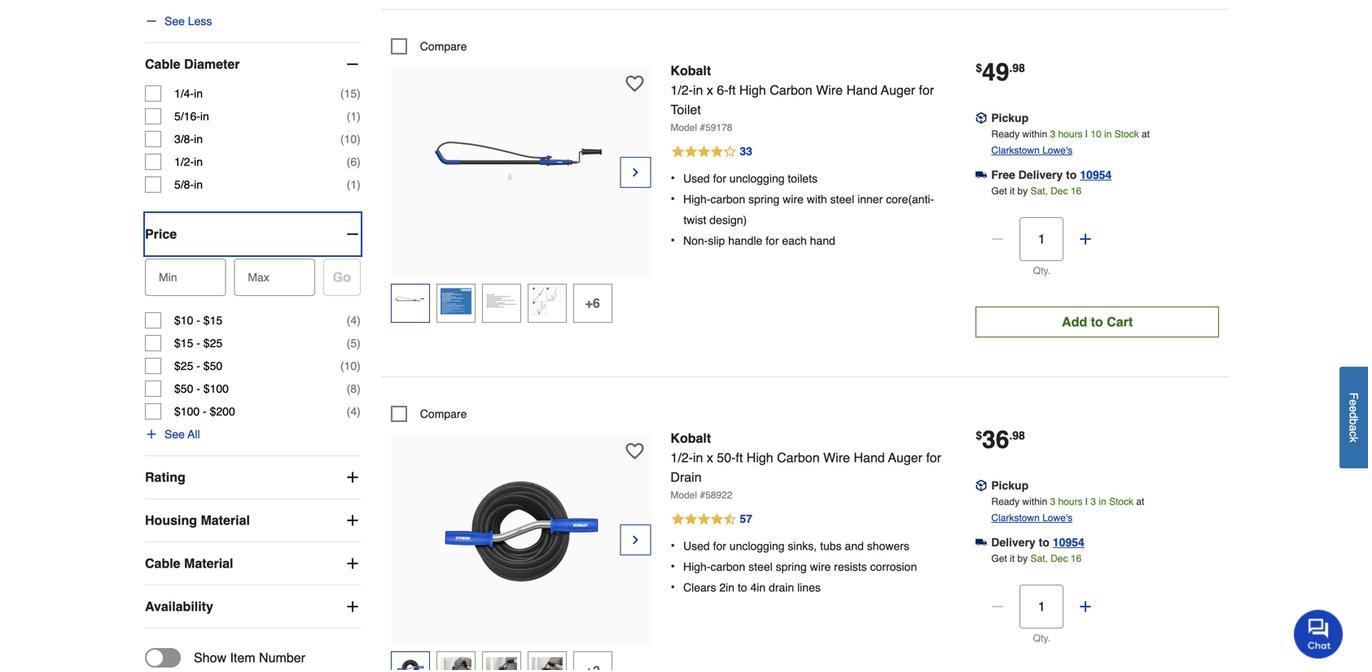 Task type: vqa. For each thing, say whether or not it's contained in the screenshot.
second 1 from the top
yes



Task type: locate. For each thing, give the bounding box(es) containing it.
2 kobalt from the top
[[670, 431, 711, 446]]

( for 5/16-in
[[347, 110, 350, 123]]

0 vertical spatial it
[[1010, 186, 1015, 197]]

ready
[[991, 129, 1020, 140], [991, 497, 1020, 508]]

1 vertical spatial pickup image
[[976, 481, 987, 492]]

spring up handle
[[748, 193, 780, 206]]

spring
[[748, 193, 780, 206], [776, 561, 807, 574]]

.98 inside $ 49 .98
[[1009, 61, 1025, 74]]

2 | from the top
[[1085, 497, 1088, 508]]

within up the delivery to 10954
[[1022, 497, 1047, 508]]

1/2- inside 'kobalt 1/2-in x 50-ft high carbon wire hand auger for drain model # 58922'
[[670, 451, 693, 466]]

1 cable from the top
[[145, 57, 180, 72]]

1 horizontal spatial $50
[[203, 360, 222, 373]]

plus image
[[1078, 231, 1094, 247], [344, 513, 361, 529]]

2 see from the top
[[164, 428, 185, 441]]

0 vertical spatial 4
[[350, 314, 357, 327]]

by for 36
[[1017, 554, 1028, 565]]

1/2- inside kobalt 1/2-in x 6-ft high carbon wire hand auger for toilet model # 59178
[[670, 83, 693, 98]]

and
[[845, 540, 864, 553]]

wire for 49
[[816, 83, 843, 98]]

auger
[[881, 83, 915, 98], [888, 451, 923, 466]]

hours up free delivery to 10954
[[1058, 129, 1083, 140]]

material for housing material
[[201, 513, 250, 529]]

(
[[340, 87, 344, 100], [347, 110, 350, 123], [340, 133, 344, 146], [347, 156, 350, 169], [347, 178, 350, 191], [347, 314, 350, 327], [347, 337, 350, 350], [340, 360, 344, 373], [347, 383, 350, 396], [347, 406, 350, 419]]

in inside ready within 3 hours | 10 in stock at clarkstown lowe's
[[1104, 129, 1112, 140]]

by down free delivery to 10954
[[1017, 186, 1028, 197]]

for left 36
[[926, 451, 941, 466]]

high for 49
[[739, 83, 766, 98]]

ready inside ready within 3 hours | 10 in stock at clarkstown lowe's
[[991, 129, 1020, 140]]

0 vertical spatial ready
[[991, 129, 1020, 140]]

pickup for 36
[[991, 480, 1029, 493]]

clarkstown
[[991, 145, 1040, 156], [991, 513, 1040, 524]]

1 get from the top
[[991, 186, 1007, 197]]

1 vertical spatial plus image
[[344, 513, 361, 529]]

1 kobalt from the top
[[670, 63, 711, 78]]

1 vertical spatial see
[[164, 428, 185, 441]]

4
[[350, 314, 357, 327], [350, 406, 357, 419]]

clarkstown inside ready within 3 hours | 3 in stock at clarkstown lowe's
[[991, 513, 1040, 524]]

pickup image for 49
[[976, 112, 987, 124]]

x left 50-
[[707, 451, 713, 466]]

to inside button
[[1091, 315, 1103, 330]]

1 vertical spatial kobalt
[[670, 431, 711, 446]]

10 ) from the top
[[357, 406, 361, 419]]

1 vertical spatial hours
[[1058, 497, 1083, 508]]

2 hours from the top
[[1058, 497, 1083, 508]]

hand inside 'kobalt 1/2-in x 50-ft high carbon wire hand auger for drain model # 58922'
[[854, 451, 885, 466]]

clarkstown for 36
[[991, 513, 1040, 524]]

1 vertical spatial carbon
[[710, 561, 745, 574]]

) for $10 - $15
[[357, 314, 361, 327]]

1 horizontal spatial wire
[[810, 561, 831, 574]]

0 vertical spatial model
[[670, 122, 697, 133]]

1 vertical spatial sat,
[[1030, 554, 1048, 565]]

1 horizontal spatial $100
[[203, 383, 229, 396]]

wire up 33 button
[[816, 83, 843, 98]]

minus image up go
[[344, 226, 361, 243]]

delivery right free
[[1018, 168, 1063, 181]]

high- up clears
[[683, 561, 710, 574]]

inner
[[857, 193, 883, 206]]

$25 down the $15 - $25
[[174, 360, 193, 373]]

x for 49
[[707, 83, 713, 98]]

lowe's up free delivery to 10954
[[1042, 145, 1073, 156]]

hand inside kobalt 1/2-in x 6-ft high carbon wire hand auger for toilet model # 59178
[[846, 83, 878, 98]]

kobalt inside kobalt 1/2-in x 6-ft high carbon wire hand auger for toilet model # 59178
[[670, 63, 711, 78]]

2 pickup from the top
[[991, 480, 1029, 493]]

1 gallery item 0 image from the top
[[431, 76, 610, 255]]

1 vertical spatial hand
[[854, 451, 885, 466]]

#
[[700, 122, 705, 133], [700, 490, 705, 502]]

ft for 36
[[736, 451, 743, 466]]

it down the delivery to 10954
[[1010, 554, 1015, 565]]

$ for 49
[[976, 61, 982, 74]]

1 vertical spatial .98
[[1009, 429, 1025, 442]]

0 vertical spatial qty.
[[1033, 265, 1050, 277]]

1 vertical spatial 16
[[1071, 554, 1082, 565]]

10954 button down ready within 3 hours | 10 in stock at clarkstown lowe's
[[1080, 167, 1112, 183]]

1 vertical spatial used
[[683, 540, 710, 553]]

2 vertical spatial 1/2-
[[670, 451, 693, 466]]

1 lowe's from the top
[[1042, 145, 1073, 156]]

compare inside the 5013100597 element
[[420, 40, 467, 53]]

used for 49
[[683, 172, 710, 185]]

lowe's for 36
[[1042, 513, 1073, 524]]

pickup down $ 49 .98
[[991, 111, 1029, 124]]

see right minus image
[[164, 15, 185, 28]]

| inside ready within 3 hours | 10 in stock at clarkstown lowe's
[[1085, 129, 1088, 140]]

steel up 4in
[[748, 561, 773, 574]]

sinks,
[[788, 540, 817, 553]]

1 vertical spatial ( 1 )
[[347, 178, 361, 191]]

clarkstown lowe's button up the delivery to 10954
[[991, 510, 1073, 527]]

high inside 'kobalt 1/2-in x 50-ft high carbon wire hand auger for drain model # 58922'
[[747, 451, 773, 466]]

high right 50-
[[747, 451, 773, 466]]

f e e d b a c k button
[[1340, 367, 1368, 469]]

steel for 36
[[748, 561, 773, 574]]

used
[[683, 172, 710, 185], [683, 540, 710, 553]]

- for $15
[[196, 337, 200, 350]]

2 sat, from the top
[[1030, 554, 1048, 565]]

1 vertical spatial $
[[976, 429, 982, 442]]

lowe's inside ready within 3 hours | 10 in stock at clarkstown lowe's
[[1042, 145, 1073, 156]]

within inside ready within 3 hours | 3 in stock at clarkstown lowe's
[[1022, 497, 1047, 508]]

ft up 59178
[[728, 83, 736, 98]]

10
[[1091, 129, 1101, 140], [344, 133, 357, 146], [344, 360, 357, 373]]

hours inside ready within 3 hours | 3 in stock at clarkstown lowe's
[[1058, 497, 1083, 508]]

dec down the delivery to 10954
[[1051, 554, 1068, 565]]

gallery item 0 image
[[431, 76, 610, 255], [431, 444, 610, 623]]

) for 5/8-in
[[357, 178, 361, 191]]

2 used from the top
[[683, 540, 710, 553]]

0 vertical spatial steel
[[830, 193, 854, 206]]

3 inside ready within 3 hours | 10 in stock at clarkstown lowe's
[[1050, 129, 1055, 140]]

) for 1/2-in
[[357, 156, 361, 169]]

0 vertical spatial gallery item 0 image
[[431, 76, 610, 255]]

$10
[[174, 314, 193, 327]]

1 vertical spatial ( 10 )
[[340, 360, 361, 373]]

1 clarkstown from the top
[[991, 145, 1040, 156]]

1 vertical spatial high-
[[683, 561, 710, 574]]

0 vertical spatial compare
[[420, 40, 467, 53]]

1 vertical spatial 1/2-
[[174, 156, 194, 169]]

at for 49
[[1142, 129, 1150, 140]]

get down free
[[991, 186, 1007, 197]]

auger for 36
[[888, 451, 923, 466]]

clarkstown lowe's button up free delivery to 10954
[[991, 142, 1073, 159]]

1 $ from the top
[[976, 61, 982, 74]]

wire
[[816, 83, 843, 98], [823, 451, 850, 466]]

$15 up the $15 - $25
[[203, 314, 222, 327]]

cable down housing
[[145, 557, 180, 572]]

0 vertical spatial #
[[700, 122, 705, 133]]

16 for 36
[[1071, 554, 1082, 565]]

2 high- from the top
[[683, 561, 710, 574]]

0 horizontal spatial wire
[[783, 193, 804, 206]]

5013100597 element
[[391, 38, 467, 54]]

2 gallery item 0 image from the top
[[431, 444, 610, 623]]

0 vertical spatial clarkstown
[[991, 145, 1040, 156]]

$ 49 .98
[[976, 58, 1025, 86]]

unclogging for 36
[[729, 540, 785, 553]]

1 4 from the top
[[350, 314, 357, 327]]

dec down free delivery to 10954
[[1051, 186, 1068, 197]]

2 cable from the top
[[145, 557, 180, 572]]

unclogging inside • used for unclogging sinks, tubs and showers • high-carbon steel spring wire resists corrosion • clears 2in to 4in drain lines
[[729, 540, 785, 553]]

hours inside ready within 3 hours | 10 in stock at clarkstown lowe's
[[1058, 129, 1083, 140]]

kobalt inside 'kobalt 1/2-in x 50-ft high carbon wire hand auger for drain model # 58922'
[[670, 431, 711, 446]]

0 vertical spatial hand
[[846, 83, 878, 98]]

2 • from the top
[[670, 191, 675, 206]]

1 unclogging from the top
[[729, 172, 785, 185]]

ft inside 'kobalt 1/2-in x 50-ft high carbon wire hand auger for drain model # 58922'
[[736, 451, 743, 466]]

$ for 36
[[976, 429, 982, 442]]

0 vertical spatial pickup
[[991, 111, 1029, 124]]

0 vertical spatial kobalt
[[670, 63, 711, 78]]

1 vertical spatial steel
[[748, 561, 773, 574]]

3 ) from the top
[[357, 133, 361, 146]]

# down drain
[[700, 490, 705, 502]]

0 vertical spatial ( 1 )
[[347, 110, 361, 123]]

auger inside 'kobalt 1/2-in x 50-ft high carbon wire hand auger for drain model # 58922'
[[888, 451, 923, 466]]

1 model from the top
[[670, 122, 697, 133]]

2 ( 4 ) from the top
[[347, 406, 361, 419]]

( 15 )
[[340, 87, 361, 100]]

( 1 ) for 5/8-in
[[347, 178, 361, 191]]

1 vertical spatial clarkstown lowe's button
[[991, 510, 1073, 527]]

1 vertical spatial wire
[[823, 451, 850, 466]]

0 vertical spatial ( 4 )
[[347, 314, 361, 327]]

1 ( 10 ) from the top
[[340, 133, 361, 146]]

$100 up the see all
[[174, 406, 200, 419]]

model for 36
[[670, 490, 697, 502]]

0 vertical spatial carbon
[[710, 193, 745, 206]]

it for 49
[[1010, 186, 1015, 197]]

carbon inside kobalt 1/2-in x 6-ft high carbon wire hand auger for toilet model # 59178
[[770, 83, 812, 98]]

1 vertical spatial $50
[[174, 383, 193, 396]]

0 vertical spatial high
[[739, 83, 766, 98]]

4 ) from the top
[[357, 156, 361, 169]]

get for 36
[[991, 554, 1007, 565]]

3/8-
[[174, 133, 194, 146]]

at
[[1142, 129, 1150, 140], [1136, 497, 1144, 508]]

1 vertical spatial by
[[1017, 554, 1028, 565]]

2 clarkstown lowe's button from the top
[[991, 510, 1073, 527]]

2 $ from the top
[[976, 429, 982, 442]]

plus image inside see all button
[[145, 428, 158, 441]]

0 vertical spatial $100
[[203, 383, 229, 396]]

at inside ready within 3 hours | 10 in stock at clarkstown lowe's
[[1142, 129, 1150, 140]]

1 ) from the top
[[357, 87, 361, 100]]

( for $25 - $50
[[340, 360, 344, 373]]

go button
[[323, 259, 361, 296]]

$ inside the $ 36 .98
[[976, 429, 982, 442]]

57 button
[[670, 510, 956, 530]]

1 compare from the top
[[420, 40, 467, 53]]

unclogging down 33
[[729, 172, 785, 185]]

2 16 from the top
[[1071, 554, 1082, 565]]

10 up 6
[[344, 133, 357, 146]]

0 vertical spatial high-
[[683, 193, 710, 206]]

( for 3/8-in
[[340, 133, 344, 146]]

2 by from the top
[[1017, 554, 1028, 565]]

0 vertical spatial 1
[[350, 110, 357, 123]]

6 ) from the top
[[357, 314, 361, 327]]

( 4 )
[[347, 314, 361, 327], [347, 406, 361, 419]]

unclogging inside • used for unclogging toilets • high-carbon spring wire with steel inner core(anti- twist design) • non-slip handle for each hand
[[729, 172, 785, 185]]

2 # from the top
[[700, 490, 705, 502]]

5013102021 element
[[391, 406, 467, 423]]

in inside kobalt 1/2-in x 6-ft high carbon wire hand auger for toilet model # 59178
[[693, 83, 703, 98]]

1 vertical spatial ft
[[736, 451, 743, 466]]

see less button
[[145, 13, 212, 29]]

it
[[1010, 186, 1015, 197], [1010, 554, 1015, 565]]

2 pickup image from the top
[[976, 481, 987, 492]]

used inside • used for unclogging sinks, tubs and showers • high-carbon steel spring wire resists corrosion • clears 2in to 4in drain lines
[[683, 540, 710, 553]]

wire inside 'kobalt 1/2-in x 50-ft high carbon wire hand auger for drain model # 58922'
[[823, 451, 850, 466]]

lowe's inside ready within 3 hours | 3 in stock at clarkstown lowe's
[[1042, 513, 1073, 524]]

# inside kobalt 1/2-in x 6-ft high carbon wire hand auger for toilet model # 59178
[[700, 122, 705, 133]]

1 vertical spatial carbon
[[777, 451, 820, 466]]

carbon up "design)"
[[710, 193, 745, 206]]

1 ( 1 ) from the top
[[347, 110, 361, 123]]

1 vertical spatial wire
[[810, 561, 831, 574]]

0 vertical spatial used
[[683, 172, 710, 185]]

1 vertical spatial $100
[[174, 406, 200, 419]]

dec
[[1051, 186, 1068, 197], [1051, 554, 1068, 565]]

( 1 ) down '15'
[[347, 110, 361, 123]]

toilets
[[788, 172, 818, 185]]

show item number element
[[145, 649, 305, 669]]

- for $100
[[203, 406, 207, 419]]

kobalt up drain
[[670, 431, 711, 446]]

0 vertical spatial auger
[[881, 83, 915, 98]]

pickup down actual price $36.98 element
[[991, 480, 1029, 493]]

16 for 49
[[1071, 186, 1082, 197]]

( 10 ) up 6
[[340, 133, 361, 146]]

item
[[230, 651, 255, 666]]

1 see from the top
[[164, 15, 185, 28]]

2 4 from the top
[[350, 406, 357, 419]]

x inside 'kobalt 1/2-in x 50-ft high carbon wire hand auger for drain model # 58922'
[[707, 451, 713, 466]]

2 1 from the top
[[350, 178, 357, 191]]

1 vertical spatial clarkstown
[[991, 513, 1040, 524]]

cart
[[1107, 315, 1133, 330]]

2 ready from the top
[[991, 497, 1020, 508]]

1/2- up drain
[[670, 451, 693, 466]]

1 1 from the top
[[350, 110, 357, 123]]

1 horizontal spatial steel
[[830, 193, 854, 206]]

high right 6-
[[739, 83, 766, 98]]

0 vertical spatial see
[[164, 15, 185, 28]]

0 vertical spatial 16
[[1071, 186, 1082, 197]]

•
[[670, 171, 675, 186], [670, 191, 675, 206], [670, 233, 675, 248], [670, 539, 675, 554], [670, 559, 675, 574], [670, 580, 675, 595]]

plus image inside "availability" button
[[344, 599, 361, 616]]

0 vertical spatial 1/2-
[[670, 83, 693, 98]]

1 vertical spatial 4
[[350, 406, 357, 419]]

7 ) from the top
[[357, 337, 361, 350]]

4.5 stars image
[[670, 510, 753, 530]]

2 unclogging from the top
[[729, 540, 785, 553]]

1 carbon from the top
[[710, 193, 745, 206]]

model down the 'toilet'
[[670, 122, 697, 133]]

1 within from the top
[[1022, 129, 1047, 140]]

ft up 57
[[736, 451, 743, 466]]

steel inside • used for unclogging toilets • high-carbon spring wire with steel inner core(anti- twist design) • non-slip handle for each hand
[[830, 193, 854, 206]]

1 x from the top
[[707, 83, 713, 98]]

$ inside $ 49 .98
[[976, 61, 982, 74]]

minus image up the ( 15 )
[[344, 56, 361, 73]]

9 ) from the top
[[357, 383, 361, 396]]

plus image
[[145, 428, 158, 441], [344, 470, 361, 486], [344, 556, 361, 573], [1078, 599, 1094, 616], [344, 599, 361, 616]]

$50 down $25 - $50
[[174, 383, 193, 396]]

1 vertical spatial auger
[[888, 451, 923, 466]]

actual price $36.98 element
[[976, 426, 1025, 454]]

cable up 1/4-
[[145, 57, 180, 72]]

Stepper number input field with increment and decrement buttons number field
[[1020, 217, 1064, 261], [1020, 585, 1064, 629]]

36
[[982, 426, 1009, 454]]

e up b
[[1347, 406, 1360, 413]]

with
[[807, 193, 827, 206]]

diameter
[[184, 57, 240, 72]]

0 vertical spatial $
[[976, 61, 982, 74]]

stepper number input field with increment and decrement buttons number field down the delivery to 10954
[[1020, 585, 1064, 629]]

2 clarkstown from the top
[[991, 513, 1040, 524]]

material down housing material
[[184, 557, 233, 572]]

get
[[991, 186, 1007, 197], [991, 554, 1007, 565]]

cable for cable diameter
[[145, 57, 180, 72]]

for left 49
[[919, 83, 934, 98]]

get it by sat, dec 16 down free delivery to 10954
[[991, 186, 1082, 197]]

gallery item 0 image for 36
[[431, 444, 610, 623]]

kobalt for 36
[[670, 431, 711, 446]]

0 vertical spatial material
[[201, 513, 250, 529]]

2 dec from the top
[[1051, 554, 1068, 565]]

2 get from the top
[[991, 554, 1007, 565]]

1 used from the top
[[683, 172, 710, 185]]

drain
[[670, 470, 702, 485]]

3 • from the top
[[670, 233, 675, 248]]

1 vertical spatial compare
[[420, 408, 467, 421]]

truck filled image
[[976, 538, 987, 549]]

delivery right truck filled image
[[991, 537, 1036, 550]]

( 10 ) up 8
[[340, 360, 361, 373]]

5 • from the top
[[670, 559, 675, 574]]

1 ( 4 ) from the top
[[347, 314, 361, 327]]

1 vertical spatial gallery item 0 image
[[431, 444, 610, 623]]

0 vertical spatial x
[[707, 83, 713, 98]]

2 ( 10 ) from the top
[[340, 360, 361, 373]]

it down free
[[1010, 186, 1015, 197]]

2 qty. from the top
[[1033, 633, 1050, 645]]

less
[[188, 15, 212, 28]]

wire inside • used for unclogging toilets • high-carbon spring wire with steel inner core(anti- twist design) • non-slip handle for each hand
[[783, 193, 804, 206]]

ready inside ready within 3 hours | 3 in stock at clarkstown lowe's
[[991, 497, 1020, 508]]

59178
[[705, 122, 732, 133]]

10954 down ready within 3 hours | 3 in stock at clarkstown lowe's
[[1053, 537, 1084, 550]]

4 down 8
[[350, 406, 357, 419]]

c
[[1347, 432, 1360, 437]]

( 1 ) down ( 6 )
[[347, 178, 361, 191]]

spring inside • used for unclogging toilets • high-carbon spring wire with steel inner core(anti- twist design) • non-slip handle for each hand
[[748, 193, 780, 206]]

2 within from the top
[[1022, 497, 1047, 508]]

to right 2in
[[738, 582, 747, 595]]

2 carbon from the top
[[710, 561, 745, 574]]

2 ) from the top
[[357, 110, 361, 123]]

model inside kobalt 1/2-in x 6-ft high carbon wire hand auger for toilet model # 59178
[[670, 122, 697, 133]]

show item number
[[194, 651, 305, 666]]

2 stepper number input field with increment and decrement buttons number field from the top
[[1020, 585, 1064, 629]]

wire down tubs
[[810, 561, 831, 574]]

10954 button for 49
[[1080, 167, 1112, 183]]

.98 inside the $ 36 .98
[[1009, 429, 1025, 442]]

0 vertical spatial cable
[[145, 57, 180, 72]]

steel right with
[[830, 193, 854, 206]]

compare for 36
[[420, 408, 467, 421]]

1 down '15'
[[350, 110, 357, 123]]

1 for 5/16-in
[[350, 110, 357, 123]]

stock inside ready within 3 hours | 10 in stock at clarkstown lowe's
[[1114, 129, 1139, 140]]

( 1 ) for 5/16-in
[[347, 110, 361, 123]]

2 it from the top
[[1010, 554, 1015, 565]]

10954 button
[[1080, 167, 1112, 183], [1053, 535, 1084, 551]]

$15 down $10 at the left of the page
[[174, 337, 193, 350]]

5 ) from the top
[[357, 178, 361, 191]]

pickup image down 36
[[976, 481, 987, 492]]

used inside • used for unclogging toilets • high-carbon spring wire with steel inner core(anti- twist design) • non-slip handle for each hand
[[683, 172, 710, 185]]

plus image inside cable material button
[[344, 556, 361, 573]]

within for 36
[[1022, 497, 1047, 508]]

truck filled image
[[976, 169, 987, 181]]

0 vertical spatial within
[[1022, 129, 1047, 140]]

minus image
[[145, 15, 158, 28]]

high
[[739, 83, 766, 98], [747, 451, 773, 466]]

3 for 49
[[1050, 129, 1055, 140]]

2 x from the top
[[707, 451, 713, 466]]

used down 4.5 stars image
[[683, 540, 710, 553]]

0 vertical spatial get
[[991, 186, 1007, 197]]

clarkstown inside ready within 3 hours | 10 in stock at clarkstown lowe's
[[991, 145, 1040, 156]]

kobalt for 49
[[670, 63, 711, 78]]

1 # from the top
[[700, 122, 705, 133]]

1 16 from the top
[[1071, 186, 1082, 197]]

2 get it by sat, dec 16 from the top
[[991, 554, 1082, 565]]

1 dec from the top
[[1051, 186, 1068, 197]]

wire down toilets
[[783, 193, 804, 206]]

1 vertical spatial dec
[[1051, 554, 1068, 565]]

1 pickup image from the top
[[976, 112, 987, 124]]

# for 49
[[700, 122, 705, 133]]

10954 button for 36
[[1053, 535, 1084, 551]]

( 4 ) down 8
[[347, 406, 361, 419]]

( 5 )
[[347, 337, 361, 350]]

steel
[[830, 193, 854, 206], [748, 561, 773, 574]]

unclogging down 57
[[729, 540, 785, 553]]

$25 - $50
[[174, 360, 222, 373]]

1 it from the top
[[1010, 186, 1015, 197]]

1 vertical spatial ready
[[991, 497, 1020, 508]]

cable material
[[145, 557, 233, 572]]

see
[[164, 15, 185, 28], [164, 428, 185, 441]]

to right add on the right top of page
[[1091, 315, 1103, 330]]

1 down ( 6 )
[[350, 178, 357, 191]]

within up free delivery to 10954
[[1022, 129, 1047, 140]]

0 horizontal spatial steel
[[748, 561, 773, 574]]

- right $10 at the left of the page
[[196, 314, 200, 327]]

see left all
[[164, 428, 185, 441]]

10954 down ready within 3 hours | 10 in stock at clarkstown lowe's
[[1080, 168, 1112, 181]]

used for 36
[[683, 540, 710, 553]]

2 .98 from the top
[[1009, 429, 1025, 442]]

- down the $15 - $25
[[196, 360, 200, 373]]

1 vertical spatial spring
[[776, 561, 807, 574]]

| inside ready within 3 hours | 3 in stock at clarkstown lowe's
[[1085, 497, 1088, 508]]

( for $50 - $100
[[347, 383, 350, 396]]

spring up drain
[[776, 561, 807, 574]]

0 vertical spatial .98
[[1009, 61, 1025, 74]]

1 vertical spatial cable
[[145, 557, 180, 572]]

hand
[[846, 83, 878, 98], [854, 451, 885, 466]]

1 vertical spatial stock
[[1109, 497, 1134, 508]]

1/2-
[[670, 83, 693, 98], [174, 156, 194, 169], [670, 451, 693, 466]]

at inside ready within 3 hours | 3 in stock at clarkstown lowe's
[[1136, 497, 1144, 508]]

minus image
[[344, 56, 361, 73], [344, 226, 361, 243], [990, 231, 1006, 247], [990, 599, 1006, 616]]

4 up ( 5 )
[[350, 314, 357, 327]]

to inside • used for unclogging sinks, tubs and showers • high-carbon steel spring wire resists corrosion • clears 2in to 4in drain lines
[[738, 582, 747, 595]]

2 model from the top
[[670, 490, 697, 502]]

stepper number input field with increment and decrement buttons number field down free delivery to 10954
[[1020, 217, 1064, 261]]

used down 4 stars image
[[683, 172, 710, 185]]

) for $25 - $50
[[357, 360, 361, 373]]

min
[[159, 271, 177, 284]]

0 vertical spatial |
[[1085, 129, 1088, 140]]

0 vertical spatial sat,
[[1030, 186, 1048, 197]]

10 up 8
[[344, 360, 357, 373]]

to down ready within 3 hours | 3 in stock at clarkstown lowe's
[[1039, 537, 1049, 550]]

hours
[[1058, 129, 1083, 140], [1058, 497, 1083, 508]]

model inside 'kobalt 1/2-in x 50-ft high carbon wire hand auger for drain model # 58922'
[[670, 490, 697, 502]]

2 compare from the top
[[420, 408, 467, 421]]

1 ready from the top
[[991, 129, 1020, 140]]

0 horizontal spatial $15
[[174, 337, 193, 350]]

see all
[[164, 428, 200, 441]]

0 vertical spatial at
[[1142, 129, 1150, 140]]

0 vertical spatial spring
[[748, 193, 780, 206]]

|
[[1085, 129, 1088, 140], [1085, 497, 1088, 508]]

8 ) from the top
[[357, 360, 361, 373]]

0 vertical spatial 10954 button
[[1080, 167, 1112, 183]]

k
[[1347, 437, 1360, 443]]

10 for $25 - $50
[[344, 360, 357, 373]]

kobalt
[[670, 63, 711, 78], [670, 431, 711, 446]]

1 | from the top
[[1085, 129, 1088, 140]]

2 lowe's from the top
[[1042, 513, 1073, 524]]

0 vertical spatial plus image
[[1078, 231, 1094, 247]]

ready up the delivery to 10954
[[991, 497, 1020, 508]]

clarkstown lowe's button
[[991, 142, 1073, 159], [991, 510, 1073, 527]]

ready up free
[[991, 129, 1020, 140]]

stock
[[1114, 129, 1139, 140], [1109, 497, 1134, 508]]

0 vertical spatial dec
[[1051, 186, 1068, 197]]

spring inside • used for unclogging sinks, tubs and showers • high-carbon steel spring wire resists corrosion • clears 2in to 4in drain lines
[[776, 561, 807, 574]]

1 .98 from the top
[[1009, 61, 1025, 74]]

e
[[1347, 400, 1360, 406], [1347, 406, 1360, 413]]

steel inside • used for unclogging sinks, tubs and showers • high-carbon steel spring wire resists corrosion • clears 2in to 4in drain lines
[[748, 561, 773, 574]]

pickup image
[[976, 112, 987, 124], [976, 481, 987, 492]]

compare
[[420, 40, 467, 53], [420, 408, 467, 421]]

1 pickup from the top
[[991, 111, 1029, 124]]

hours up the delivery to 10954
[[1058, 497, 1083, 508]]

0 vertical spatial $50
[[203, 360, 222, 373]]

0 vertical spatial hours
[[1058, 129, 1083, 140]]

carbon inside 'kobalt 1/2-in x 50-ft high carbon wire hand auger for drain model # 58922'
[[777, 451, 820, 466]]

pickup image down 49
[[976, 112, 987, 124]]

1 by from the top
[[1017, 186, 1028, 197]]

stepper number input field with increment and decrement buttons number field for minus icon below free
[[1020, 217, 1064, 261]]

3/8-in
[[174, 133, 203, 146]]

10 up free delivery to 10954
[[1091, 129, 1101, 140]]

1 get it by sat, dec 16 from the top
[[991, 186, 1082, 197]]

6 • from the top
[[670, 580, 675, 595]]

get down the delivery to 10954
[[991, 554, 1007, 565]]

carbon
[[710, 193, 745, 206], [710, 561, 745, 574]]

sat, for 49
[[1030, 186, 1048, 197]]

0 vertical spatial wire
[[783, 193, 804, 206]]

.98 for 49
[[1009, 61, 1025, 74]]

in inside 'kobalt 1/2-in x 50-ft high carbon wire hand auger for drain model # 58922'
[[693, 451, 703, 466]]

high inside kobalt 1/2-in x 6-ft high carbon wire hand auger for toilet model # 59178
[[739, 83, 766, 98]]

| for 49
[[1085, 129, 1088, 140]]

it for 36
[[1010, 554, 1015, 565]]

$15 - $25
[[174, 337, 222, 350]]

within inside ready within 3 hours | 10 in stock at clarkstown lowe's
[[1022, 129, 1047, 140]]

ft inside kobalt 1/2-in x 6-ft high carbon wire hand auger for toilet model # 59178
[[728, 83, 736, 98]]

2 ( 1 ) from the top
[[347, 178, 361, 191]]

compare for 49
[[420, 40, 467, 53]]

2 e from the top
[[1347, 406, 1360, 413]]

1 vertical spatial qty.
[[1033, 633, 1050, 645]]

0 horizontal spatial plus image
[[344, 513, 361, 529]]

0 vertical spatial by
[[1017, 186, 1028, 197]]

5
[[350, 337, 357, 350]]

kobalt up the 'toilet'
[[670, 63, 711, 78]]

1/2- up 5/8-
[[174, 156, 194, 169]]

x left 6-
[[707, 83, 713, 98]]

- down $25 - $50
[[196, 383, 200, 396]]

carbon inside • used for unclogging toilets • high-carbon spring wire with steel inner core(anti- twist design) • non-slip handle for each hand
[[710, 193, 745, 206]]

lowe's
[[1042, 145, 1073, 156], [1042, 513, 1073, 524]]

carbon up 2in
[[710, 561, 745, 574]]

1 sat, from the top
[[1030, 186, 1048, 197]]

- for $25
[[196, 360, 200, 373]]

lowe's up the delivery to 10954
[[1042, 513, 1073, 524]]

carbon up 57 button
[[777, 451, 820, 466]]

clarkstown lowe's button for 36
[[991, 510, 1073, 527]]

for inside 'kobalt 1/2-in x 50-ft high carbon wire hand auger for drain model # 58922'
[[926, 451, 941, 466]]

( 4 ) up ( 5 )
[[347, 314, 361, 327]]

10 inside ready within 3 hours | 10 in stock at clarkstown lowe's
[[1091, 129, 1101, 140]]

1 vertical spatial within
[[1022, 497, 1047, 508]]

clarkstown up free
[[991, 145, 1040, 156]]

stock inside ready within 3 hours | 3 in stock at clarkstown lowe's
[[1109, 497, 1134, 508]]

1 stepper number input field with increment and decrement buttons number field from the top
[[1020, 217, 1064, 261]]

wire inside kobalt 1/2-in x 6-ft high carbon wire hand auger for toilet model # 59178
[[816, 83, 843, 98]]

clarkstown up the delivery to 10954
[[991, 513, 1040, 524]]

carbon for 49
[[770, 83, 812, 98]]

1/2- up the 'toilet'
[[670, 83, 693, 98]]

1 high- from the top
[[683, 193, 710, 206]]

pickup for 49
[[991, 111, 1029, 124]]

# inside 'kobalt 1/2-in x 50-ft high carbon wire hand auger for drain model # 58922'
[[700, 490, 705, 502]]

10954
[[1080, 168, 1112, 181], [1053, 537, 1084, 550]]

auger inside kobalt 1/2-in x 6-ft high carbon wire hand auger for toilet model # 59178
[[881, 83, 915, 98]]

e up d
[[1347, 400, 1360, 406]]

1 vertical spatial at
[[1136, 497, 1144, 508]]

1 vertical spatial 10954 button
[[1053, 535, 1084, 551]]

) for $100 - $200
[[357, 406, 361, 419]]

16
[[1071, 186, 1082, 197], [1071, 554, 1082, 565]]

x inside kobalt 1/2-in x 6-ft high carbon wire hand auger for toilet model # 59178
[[707, 83, 713, 98]]

get it by sat, dec 16
[[991, 186, 1082, 197], [991, 554, 1082, 565]]

( 1 )
[[347, 110, 361, 123], [347, 178, 361, 191]]

high- inside • used for unclogging sinks, tubs and showers • high-carbon steel spring wire resists corrosion • clears 2in to 4in drain lines
[[683, 561, 710, 574]]

compare inside 5013102021 element
[[420, 408, 467, 421]]

housing material button
[[145, 500, 361, 542]]

availability
[[145, 600, 213, 615]]

4 for $100 - $200
[[350, 406, 357, 419]]

corrosion
[[870, 561, 917, 574]]

1 vertical spatial model
[[670, 490, 697, 502]]

get it by sat, dec 16 down the delivery to 10954
[[991, 554, 1082, 565]]

get it by sat, dec 16 for 49
[[991, 186, 1082, 197]]

1 clarkstown lowe's button from the top
[[991, 142, 1073, 159]]

0 vertical spatial get it by sat, dec 16
[[991, 186, 1082, 197]]

stock for 49
[[1114, 129, 1139, 140]]

1 vertical spatial |
[[1085, 497, 1088, 508]]

plus image inside rating "button"
[[344, 470, 361, 486]]

0 vertical spatial clarkstown lowe's button
[[991, 142, 1073, 159]]

1 hours from the top
[[1058, 129, 1083, 140]]

dec for 36
[[1051, 554, 1068, 565]]

to down ready within 3 hours | 10 in stock at clarkstown lowe's
[[1066, 168, 1077, 181]]

16 down free delivery to 10954
[[1071, 186, 1082, 197]]

sat,
[[1030, 186, 1048, 197], [1030, 554, 1048, 565]]

wire up 57 button
[[823, 451, 850, 466]]

thumbnail image
[[395, 286, 426, 317], [440, 286, 471, 317], [486, 286, 517, 317], [532, 286, 563, 317], [395, 654, 426, 671], [440, 654, 471, 671], [486, 654, 517, 671], [532, 654, 563, 671]]



Task type: describe. For each thing, give the bounding box(es) containing it.
( for 1/2-in
[[347, 156, 350, 169]]

f e e d b a c k
[[1347, 393, 1360, 443]]

( for $10 - $15
[[347, 314, 350, 327]]

1 vertical spatial delivery
[[991, 537, 1036, 550]]

sat, for 36
[[1030, 554, 1048, 565]]

twist
[[684, 214, 706, 227]]

$ 36 .98
[[976, 426, 1025, 454]]

for down 4 stars image
[[713, 172, 726, 185]]

resists
[[834, 561, 867, 574]]

hours for 49
[[1058, 129, 1083, 140]]

ft for 49
[[728, 83, 736, 98]]

see all button
[[145, 427, 200, 443]]

in inside ready within 3 hours | 3 in stock at clarkstown lowe's
[[1099, 497, 1106, 508]]

hand for 49
[[846, 83, 878, 98]]

$10 - $15
[[174, 314, 222, 327]]

go
[[333, 270, 351, 285]]

stock for 36
[[1109, 497, 1134, 508]]

kobalt 1/2-in x 6-ft high carbon wire hand auger for toilet model # 59178
[[670, 63, 934, 133]]

rating button
[[145, 457, 361, 499]]

49
[[982, 58, 1009, 86]]

heart outline image
[[626, 75, 644, 93]]

price button
[[145, 213, 361, 256]]

0 vertical spatial delivery
[[1018, 168, 1063, 181]]

all
[[188, 428, 200, 441]]

( for $100 - $200
[[347, 406, 350, 419]]

high- inside • used for unclogging toilets • high-carbon spring wire with steel inner core(anti- twist design) • non-slip handle for each hand
[[683, 193, 710, 206]]

auger for 49
[[881, 83, 915, 98]]

wire for 36
[[823, 451, 850, 466]]

plus image for cable material
[[344, 556, 361, 573]]

1 vertical spatial $25
[[174, 360, 193, 373]]

cable material button
[[145, 543, 361, 586]]

minus image down free
[[990, 231, 1006, 247]]

1 horizontal spatial plus image
[[1078, 231, 1094, 247]]

add to cart
[[1062, 315, 1133, 330]]

clarkstown lowe's button for 49
[[991, 142, 1073, 159]]

1 qty. from the top
[[1033, 265, 1050, 277]]

hand for 36
[[854, 451, 885, 466]]

hand
[[810, 234, 835, 248]]

1 • from the top
[[670, 171, 675, 186]]

get for 49
[[991, 186, 1007, 197]]

3 for 36
[[1050, 497, 1055, 508]]

housing material
[[145, 513, 250, 529]]

plus image inside housing material button
[[344, 513, 361, 529]]

50-
[[717, 451, 736, 466]]

1 vertical spatial $15
[[174, 337, 193, 350]]

) for $50 - $100
[[357, 383, 361, 396]]

chevron right image
[[629, 164, 642, 181]]

within for 49
[[1022, 129, 1047, 140]]

4in
[[750, 582, 766, 595]]

a
[[1347, 425, 1360, 432]]

8
[[350, 383, 357, 396]]

high for 36
[[747, 451, 773, 466]]

design)
[[709, 214, 747, 227]]

pickup image for 36
[[976, 481, 987, 492]]

toilet
[[670, 102, 701, 117]]

heart outline image
[[626, 443, 644, 461]]

for left each
[[766, 234, 779, 248]]

10 for 3/8-in
[[344, 133, 357, 146]]

( 10 ) for $25 - $50
[[340, 360, 361, 373]]

33
[[740, 145, 752, 158]]

at for 36
[[1136, 497, 1144, 508]]

+6
[[585, 296, 600, 311]]

1/2- for 49
[[670, 83, 693, 98]]

• used for unclogging sinks, tubs and showers • high-carbon steel spring wire resists corrosion • clears 2in to 4in drain lines
[[670, 539, 917, 595]]

carbon inside • used for unclogging sinks, tubs and showers • high-carbon steel spring wire resists corrosion • clears 2in to 4in drain lines
[[710, 561, 745, 574]]

free delivery to 10954
[[991, 168, 1112, 181]]

housing
[[145, 513, 197, 529]]

chat invite button image
[[1294, 610, 1344, 660]]

tubs
[[820, 540, 842, 553]]

57
[[740, 513, 752, 526]]

core(anti-
[[886, 193, 934, 206]]

• used for unclogging toilets • high-carbon spring wire with steel inner core(anti- twist design) • non-slip handle for each hand
[[670, 171, 934, 248]]

5/16-
[[174, 110, 200, 123]]

add
[[1062, 315, 1087, 330]]

1/2- for 36
[[670, 451, 693, 466]]

minus image down the delivery to 10954
[[990, 599, 1006, 616]]

plus image for rating
[[344, 470, 361, 486]]

see less
[[164, 15, 212, 28]]

each
[[782, 234, 807, 248]]

) for 5/16-in
[[357, 110, 361, 123]]

f
[[1347, 393, 1360, 400]]

) for 3/8-in
[[357, 133, 361, 146]]

by for 49
[[1017, 186, 1028, 197]]

for inside • used for unclogging sinks, tubs and showers • high-carbon steel spring wire resists corrosion • clears 2in to 4in drain lines
[[713, 540, 726, 553]]

1 for 5/8-in
[[350, 178, 357, 191]]

4 stars image
[[670, 142, 753, 162]]

minus image inside the cable diameter button
[[344, 56, 361, 73]]

1/4-in
[[174, 87, 203, 100]]

model for 49
[[670, 122, 697, 133]]

$100 - $200
[[174, 406, 235, 419]]

wire inside • used for unclogging sinks, tubs and showers • high-carbon steel spring wire resists corrosion • clears 2in to 4in drain lines
[[810, 561, 831, 574]]

( 10 ) for 3/8-in
[[340, 133, 361, 146]]

steel for 49
[[830, 193, 854, 206]]

0 horizontal spatial $100
[[174, 406, 200, 419]]

4 for $10 - $15
[[350, 314, 357, 327]]

ready within 3 hours | 3 in stock at clarkstown lowe's
[[991, 497, 1144, 524]]

- for $50
[[196, 383, 200, 396]]

+6 button
[[573, 284, 612, 323]]

max
[[248, 271, 269, 284]]

slip
[[708, 234, 725, 248]]

( 6 )
[[347, 156, 361, 169]]

0 vertical spatial $15
[[203, 314, 222, 327]]

clarkstown for 49
[[991, 145, 1040, 156]]

price
[[145, 227, 177, 242]]

availability button
[[145, 586, 361, 629]]

ready for 36
[[991, 497, 1020, 508]]

33 button
[[670, 142, 956, 162]]

cable for cable material
[[145, 557, 180, 572]]

1/4-
[[174, 87, 194, 100]]

b
[[1347, 419, 1360, 425]]

( 4 ) for $200
[[347, 406, 361, 419]]

kobalt 1/2-in x 50-ft high carbon wire hand auger for drain model # 58922
[[670, 431, 941, 502]]

2in
[[719, 582, 735, 595]]

- for $10
[[196, 314, 200, 327]]

) for 1/4-in
[[357, 87, 361, 100]]

ready for 49
[[991, 129, 1020, 140]]

$50 - $100
[[174, 383, 229, 396]]

1 e from the top
[[1347, 400, 1360, 406]]

.98 for 36
[[1009, 429, 1025, 442]]

( for 5/8-in
[[347, 178, 350, 191]]

| for 36
[[1085, 497, 1088, 508]]

see for see all
[[164, 428, 185, 441]]

( for $15 - $25
[[347, 337, 350, 350]]

gallery item 0 image for 49
[[431, 76, 610, 255]]

material for cable material
[[184, 557, 233, 572]]

( 8 )
[[347, 383, 361, 396]]

hours for 36
[[1058, 497, 1083, 508]]

5/8-
[[174, 178, 194, 191]]

4 • from the top
[[670, 539, 675, 554]]

see for see less
[[164, 15, 185, 28]]

6
[[350, 156, 357, 169]]

x for 36
[[707, 451, 713, 466]]

5/8-in
[[174, 178, 203, 191]]

showers
[[867, 540, 909, 553]]

non-
[[683, 234, 708, 248]]

delivery to 10954
[[991, 537, 1084, 550]]

( for 1/4-in
[[340, 87, 344, 100]]

get it by sat, dec 16 for 36
[[991, 554, 1082, 565]]

stepper number input field with increment and decrement buttons number field for minus icon below the delivery to 10954
[[1020, 585, 1064, 629]]

1/2-in
[[174, 156, 203, 169]]

minus image inside price "button"
[[344, 226, 361, 243]]

58922
[[705, 490, 732, 502]]

add to cart button
[[976, 307, 1219, 338]]

drain
[[769, 582, 794, 595]]

for inside kobalt 1/2-in x 6-ft high carbon wire hand auger for toilet model # 59178
[[919, 83, 934, 98]]

cable diameter button
[[145, 43, 361, 86]]

5/16-in
[[174, 110, 209, 123]]

rating
[[145, 470, 185, 485]]

1 horizontal spatial $25
[[203, 337, 222, 350]]

ready within 3 hours | 10 in stock at clarkstown lowe's
[[991, 129, 1150, 156]]

15
[[344, 87, 357, 100]]

( 4 ) for $15
[[347, 314, 361, 327]]

chevron right image
[[629, 532, 642, 549]]

clears
[[683, 582, 716, 595]]

number
[[259, 651, 305, 666]]

unclogging for 49
[[729, 172, 785, 185]]

free
[[991, 168, 1015, 181]]

carbon for 36
[[777, 451, 820, 466]]

actual price $49.98 element
[[976, 58, 1025, 86]]

1 vertical spatial 10954
[[1053, 537, 1084, 550]]

$200
[[210, 406, 235, 419]]

) for $15 - $25
[[357, 337, 361, 350]]

0 vertical spatial 10954
[[1080, 168, 1112, 181]]

dec for 49
[[1051, 186, 1068, 197]]

d
[[1347, 413, 1360, 419]]

lowe's for 49
[[1042, 145, 1073, 156]]



